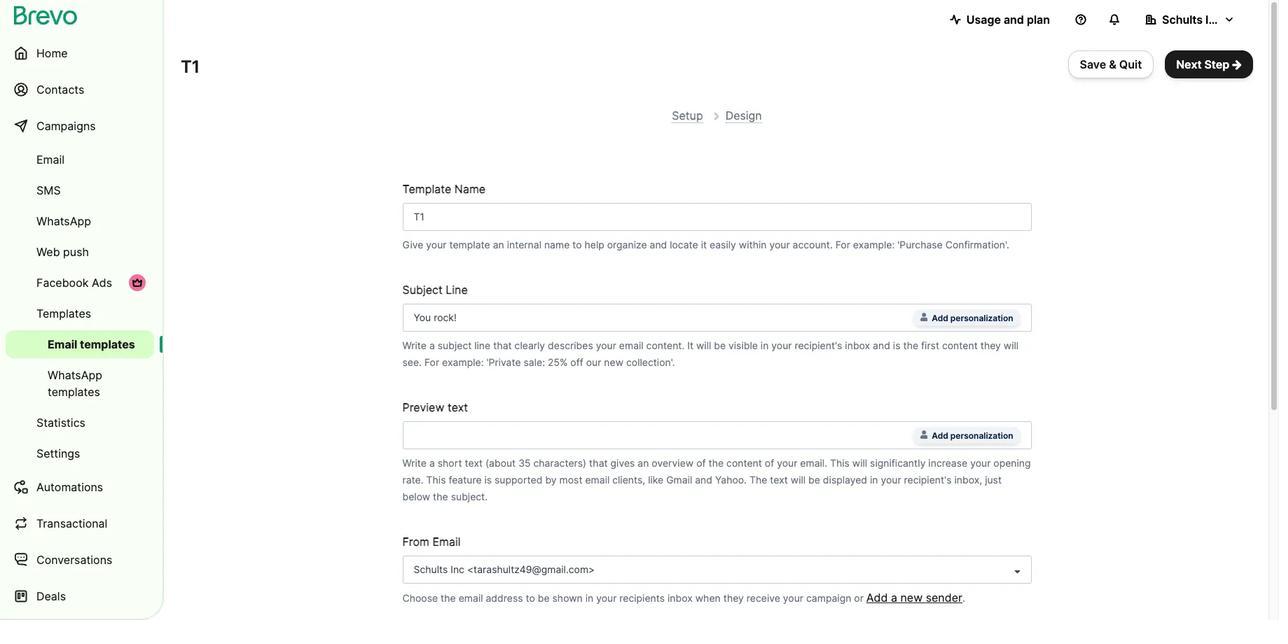 Task type: locate. For each thing, give the bounding box(es) containing it.
save & quit
[[1080, 57, 1142, 71]]

1 horizontal spatial they
[[981, 340, 1001, 351]]

write for subject line
[[403, 340, 427, 351]]

to right address
[[526, 593, 535, 604]]

email templates link
[[6, 331, 154, 359]]

0 horizontal spatial of
[[697, 457, 706, 469]]

1 vertical spatial inbox
[[668, 593, 693, 604]]

2 vertical spatial text
[[770, 474, 788, 486]]

0 vertical spatial to
[[573, 239, 582, 251]]

1 vertical spatial for
[[425, 356, 439, 368]]

0 horizontal spatial they
[[724, 593, 744, 604]]

email right the most at the left bottom of the page
[[585, 474, 610, 486]]

a
[[429, 340, 435, 351], [429, 457, 435, 469], [891, 591, 898, 605]]

1 horizontal spatial is
[[893, 340, 901, 351]]

they right when
[[724, 593, 744, 604]]

0 horizontal spatial that
[[493, 340, 512, 351]]

they
[[981, 340, 1001, 351], [724, 593, 744, 604]]

1 vertical spatial add
[[932, 431, 949, 441]]

0 vertical spatial they
[[981, 340, 1001, 351]]

a inside write a subject line that clearly describes your email content. it will be visible in your recipient's inbox and is the first content they will see. for example: 'private sale: 25% off our new collection'.
[[429, 340, 435, 351]]

0 horizontal spatial new
[[604, 356, 624, 368]]

text
[[448, 401, 468, 415], [465, 457, 483, 469], [770, 474, 788, 486]]

that up 'private
[[493, 340, 512, 351]]

push
[[63, 245, 89, 259]]

for
[[836, 239, 851, 251], [425, 356, 439, 368]]

quit
[[1120, 57, 1142, 71]]

personalization for preview text
[[951, 431, 1014, 441]]

add personalization button for subject line
[[914, 309, 1021, 326]]

a for preview
[[429, 457, 435, 469]]

they inside write a subject line that clearly describes your email content. it will be visible in your recipient's inbox and is the first content they will see. for example: 'private sale: 25% off our new collection'.
[[981, 340, 1001, 351]]

add personalization up increase
[[932, 431, 1014, 441]]

visible
[[729, 340, 758, 351]]

give
[[403, 239, 423, 251]]

home link
[[6, 36, 154, 70]]

1 vertical spatial they
[[724, 593, 744, 604]]

statistics
[[36, 416, 85, 430]]

email inside choose the email address to be shown in your recipients inbox when they receive your campaign or add a new sender .
[[459, 593, 483, 604]]

your up our
[[596, 340, 617, 351]]

whatsapp down email templates link
[[48, 369, 102, 383]]

an right gives
[[638, 457, 649, 469]]

2 vertical spatial be
[[538, 593, 550, 604]]

an
[[493, 239, 504, 251], [638, 457, 649, 469]]

35
[[519, 457, 531, 469]]

1 vertical spatial add personalization
[[932, 431, 1014, 441]]

facebook ads link
[[6, 269, 154, 297]]

statistics link
[[6, 409, 154, 437]]

0 horizontal spatial content
[[727, 457, 762, 469]]

your right receive
[[783, 593, 804, 604]]

template name
[[403, 182, 486, 196]]

recipient's
[[795, 340, 843, 351], [904, 474, 952, 486]]

2 horizontal spatial in
[[870, 474, 878, 486]]

1 horizontal spatial of
[[765, 457, 774, 469]]

email up sms at left top
[[36, 153, 65, 167]]

None text field
[[403, 203, 1032, 231]]

add for preview text
[[932, 431, 949, 441]]

0 vertical spatial add
[[932, 313, 949, 323]]

2 add personalization from the top
[[932, 431, 1014, 441]]

2 write from the top
[[403, 457, 427, 469]]

1 horizontal spatial in
[[761, 340, 769, 351]]

0 vertical spatial new
[[604, 356, 624, 368]]

write
[[403, 340, 427, 351], [403, 457, 427, 469]]

be inside choose the email address to be shown in your recipients inbox when they receive your campaign or add a new sender .
[[538, 593, 550, 604]]

is down (about
[[485, 474, 492, 486]]

1 vertical spatial recipient's
[[904, 474, 952, 486]]

1 add personalization from the top
[[932, 313, 1014, 323]]

0 horizontal spatial an
[[493, 239, 504, 251]]

add personalization button up the first
[[914, 309, 1021, 326]]

see.
[[403, 356, 422, 368]]

0 vertical spatial add personalization
[[932, 313, 1014, 323]]

email down templates
[[48, 338, 77, 352]]

2 vertical spatial in
[[586, 593, 594, 604]]

a left subject
[[429, 340, 435, 351]]

most
[[560, 474, 583, 486]]

0 horizontal spatial is
[[485, 474, 492, 486]]

whatsapp link
[[6, 207, 154, 235]]

example: left ''purchase'
[[853, 239, 895, 251]]

add right or
[[867, 591, 888, 605]]

0 vertical spatial in
[[761, 340, 769, 351]]

significantly
[[870, 457, 926, 469]]

this up displayed
[[830, 457, 850, 469]]

add personalization
[[932, 313, 1014, 323], [932, 431, 1014, 441]]

be inside write a subject line that clearly describes your email content. it will be visible in your recipient's inbox and is the first content they will see. for example: 'private sale: 25% off our new collection'.
[[714, 340, 726, 351]]

1 vertical spatial text
[[465, 457, 483, 469]]

content inside write a short text (about 35 characters) that gives an overview of the content of your email. this will significantly increase your opening rate. this feature is supported by most email clients, like gmail and yahoo. the text will be displayed in your recipient's inbox, just below the subject.
[[727, 457, 762, 469]]

email
[[619, 340, 644, 351], [585, 474, 610, 486], [459, 593, 483, 604]]

1 horizontal spatial new
[[901, 591, 923, 605]]

1 vertical spatial example:
[[442, 356, 484, 368]]

your left email.
[[777, 457, 798, 469]]

and left locate
[[650, 239, 667, 251]]

2 horizontal spatial email
[[619, 340, 644, 351]]

the inside choose the email address to be shown in your recipients inbox when they receive your campaign or add a new sender .
[[441, 593, 456, 604]]

0 vertical spatial that
[[493, 340, 512, 351]]

your up the inbox,
[[971, 457, 991, 469]]

email
[[36, 153, 65, 167], [48, 338, 77, 352], [433, 535, 461, 549]]

1 horizontal spatial content
[[942, 340, 978, 351]]

of up the
[[765, 457, 774, 469]]

is left the first
[[893, 340, 901, 351]]

1 horizontal spatial inbox
[[845, 340, 870, 351]]

1 vertical spatial personalization
[[951, 431, 1014, 441]]

1 horizontal spatial email
[[585, 474, 610, 486]]

&
[[1109, 57, 1117, 71]]

2 vertical spatial email
[[459, 593, 483, 604]]

and inside 'button'
[[1004, 13, 1024, 27]]

the up the "yahoo."
[[709, 457, 724, 469]]

content right the first
[[942, 340, 978, 351]]

of
[[697, 457, 706, 469], [765, 457, 774, 469]]

1 horizontal spatial recipient's
[[904, 474, 952, 486]]

this
[[830, 457, 850, 469], [426, 474, 446, 486]]

write inside write a subject line that clearly describes your email content. it will be visible in your recipient's inbox and is the first content they will see. for example: 'private sale: 25% off our new collection'.
[[403, 340, 427, 351]]

0 vertical spatial personalization
[[951, 313, 1014, 323]]

save
[[1080, 57, 1107, 71]]

1 vertical spatial templates
[[48, 385, 100, 399]]

0 vertical spatial for
[[836, 239, 851, 251]]

setup
[[672, 109, 703, 123]]

a for subject
[[429, 340, 435, 351]]

templates up statistics link
[[48, 385, 100, 399]]

email templates
[[48, 338, 135, 352]]

give your template an internal name to help organize and locate it easily within your account. for example: 'purchase confirmation'.
[[403, 239, 1010, 251]]

text up feature
[[465, 457, 483, 469]]

1 vertical spatial be
[[809, 474, 820, 486]]

write up the see. in the left of the page
[[403, 340, 427, 351]]

2 vertical spatial email
[[433, 535, 461, 549]]

add personalization button up increase
[[914, 427, 1021, 444]]

0 horizontal spatial be
[[538, 593, 550, 604]]

the left the first
[[903, 340, 919, 351]]

of right overview
[[697, 457, 706, 469]]

that left gives
[[589, 457, 608, 469]]

1 vertical spatial email
[[48, 338, 77, 352]]

add up increase
[[932, 431, 949, 441]]

0 vertical spatial a
[[429, 340, 435, 351]]

2 personalization from the top
[[951, 431, 1014, 441]]

home
[[36, 46, 68, 60]]

when
[[696, 593, 721, 604]]

None text field
[[414, 427, 908, 444]]

0 vertical spatial recipient's
[[795, 340, 843, 351]]

0 vertical spatial be
[[714, 340, 726, 351]]

text right preview
[[448, 401, 468, 415]]

your right visible
[[772, 340, 792, 351]]

add up the first
[[932, 313, 949, 323]]

design
[[726, 109, 762, 123]]

automations
[[36, 481, 103, 495]]

be down email.
[[809, 474, 820, 486]]

1 horizontal spatial an
[[638, 457, 649, 469]]

subject
[[403, 283, 443, 297]]

rate.
[[403, 474, 424, 486]]

0 horizontal spatial email
[[459, 593, 483, 604]]

whatsapp templates link
[[6, 362, 154, 406]]

email left address
[[459, 593, 483, 604]]

write up rate.
[[403, 457, 427, 469]]

0 horizontal spatial in
[[586, 593, 594, 604]]

to inside choose the email address to be shown in your recipients inbox when they receive your campaign or add a new sender .
[[526, 593, 535, 604]]

1 vertical spatial is
[[485, 474, 492, 486]]

0 horizontal spatial inbox
[[668, 593, 693, 604]]

be left shown
[[538, 593, 550, 604]]

first
[[921, 340, 940, 351]]

preview
[[403, 401, 445, 415]]

1 horizontal spatial to
[[573, 239, 582, 251]]

add personalization up the first
[[932, 313, 1014, 323]]

0 vertical spatial inbox
[[845, 340, 870, 351]]

add personalization for subject line
[[932, 313, 1014, 323]]

personalization
[[951, 313, 1014, 323], [951, 431, 1014, 441]]

the right choose
[[441, 593, 456, 604]]

1 horizontal spatial be
[[714, 340, 726, 351]]

new inside write a subject line that clearly describes your email content. it will be visible in your recipient's inbox and is the first content they will see. for example: 'private sale: 25% off our new collection'.
[[604, 356, 624, 368]]

usage and plan button
[[939, 6, 1062, 34]]

templates
[[80, 338, 135, 352], [48, 385, 100, 399]]

an left internal
[[493, 239, 504, 251]]

2 add personalization button from the top
[[914, 427, 1021, 444]]

0 horizontal spatial example:
[[442, 356, 484, 368]]

content inside write a subject line that clearly describes your email content. it will be visible in your recipient's inbox and is the first content they will see. for example: 'private sale: 25% off our new collection'.
[[942, 340, 978, 351]]

email right the from
[[433, 535, 461, 549]]

example:
[[853, 239, 895, 251], [442, 356, 484, 368]]

usage
[[967, 13, 1001, 27]]

write a subject line that clearly describes your email content. it will be visible in your recipient's inbox and is the first content they will see. for example: 'private sale: 25% off our new collection'.
[[403, 340, 1019, 368]]

0 horizontal spatial for
[[425, 356, 439, 368]]

0 vertical spatial templates
[[80, 338, 135, 352]]

1 vertical spatial write
[[403, 457, 427, 469]]

inbox
[[845, 340, 870, 351], [668, 593, 693, 604]]

0 vertical spatial this
[[830, 457, 850, 469]]

1 add personalization button from the top
[[914, 309, 1021, 326]]

1 vertical spatial whatsapp
[[48, 369, 102, 383]]

0 vertical spatial email
[[619, 340, 644, 351]]

is inside write a subject line that clearly describes your email content. it will be visible in your recipient's inbox and is the first content they will see. for example: 'private sale: 25% off our new collection'.
[[893, 340, 901, 351]]

new left sender
[[901, 591, 923, 605]]

(about
[[486, 457, 516, 469]]

a left short
[[429, 457, 435, 469]]

1 horizontal spatial that
[[589, 457, 608, 469]]

templates link
[[6, 300, 154, 328]]

this down short
[[426, 474, 446, 486]]

1 vertical spatial that
[[589, 457, 608, 469]]

schults inc
[[1162, 13, 1222, 27]]

be left visible
[[714, 340, 726, 351]]

templates down templates link
[[80, 338, 135, 352]]

and right gmail
[[695, 474, 713, 486]]

campaign
[[807, 593, 852, 604]]

0 horizontal spatial recipient's
[[795, 340, 843, 351]]

to
[[573, 239, 582, 251], [526, 593, 535, 604]]

0 horizontal spatial this
[[426, 474, 446, 486]]

t1
[[181, 57, 200, 77]]

content up the "yahoo."
[[727, 457, 762, 469]]

and left the first
[[873, 340, 891, 351]]

and inside write a subject line that clearly describes your email content. it will be visible in your recipient's inbox and is the first content they will see. for example: 'private sale: 25% off our new collection'.
[[873, 340, 891, 351]]

in right shown
[[586, 593, 594, 604]]

0 horizontal spatial to
[[526, 593, 535, 604]]

and left the plan
[[1004, 13, 1024, 27]]

0 vertical spatial add personalization button
[[914, 309, 1021, 326]]

the
[[903, 340, 919, 351], [709, 457, 724, 469], [433, 491, 448, 503], [441, 593, 456, 604]]

whatsapp
[[36, 214, 91, 228], [48, 369, 102, 383]]

1 horizontal spatial for
[[836, 239, 851, 251]]

in right displayed
[[870, 474, 878, 486]]

for right account.
[[836, 239, 851, 251]]

preview text
[[403, 401, 468, 415]]

0 vertical spatial email
[[36, 153, 65, 167]]

0 vertical spatial is
[[893, 340, 901, 351]]

email inside write a short text (about 35 characters) that gives an overview of the content of your email. this will significantly increase your opening rate. this feature is supported by most email clients, like gmail and yahoo. the text will be displayed in your recipient's inbox, just below the subject.
[[585, 474, 610, 486]]

You rock! text field
[[414, 309, 908, 326]]

0 vertical spatial whatsapp
[[36, 214, 91, 228]]

0 vertical spatial write
[[403, 340, 427, 351]]

and inside write a short text (about 35 characters) that gives an overview of the content of your email. this will significantly increase your opening rate. this feature is supported by most email clients, like gmail and yahoo. the text will be displayed in your recipient's inbox, just below the subject.
[[695, 474, 713, 486]]

text right the
[[770, 474, 788, 486]]

facebook
[[36, 276, 89, 290]]

transactional link
[[6, 507, 154, 541]]

new right our
[[604, 356, 624, 368]]

in
[[761, 340, 769, 351], [870, 474, 878, 486], [586, 593, 594, 604]]

gmail
[[666, 474, 692, 486]]

inbox,
[[955, 474, 983, 486]]

1 vertical spatial add personalization button
[[914, 427, 1021, 444]]

for right the see. in the left of the page
[[425, 356, 439, 368]]

1 vertical spatial an
[[638, 457, 649, 469]]

below
[[403, 491, 430, 503]]

a inside write a short text (about 35 characters) that gives an overview of the content of your email. this will significantly increase your opening rate. this feature is supported by most email clients, like gmail and yahoo. the text will be displayed in your recipient's inbox, just below the subject.
[[429, 457, 435, 469]]

to left help
[[573, 239, 582, 251]]

0 vertical spatial an
[[493, 239, 504, 251]]

in right visible
[[761, 340, 769, 351]]

write inside write a short text (about 35 characters) that gives an overview of the content of your email. this will significantly increase your opening rate. this feature is supported by most email clients, like gmail and yahoo. the text will be displayed in your recipient's inbox, just below the subject.
[[403, 457, 427, 469]]

2 of from the left
[[765, 457, 774, 469]]

1 horizontal spatial this
[[830, 457, 850, 469]]

your right give
[[426, 239, 447, 251]]

they right the first
[[981, 340, 1001, 351]]

from email
[[403, 535, 461, 549]]

increase
[[929, 457, 968, 469]]

0 vertical spatial content
[[942, 340, 978, 351]]

new
[[604, 356, 624, 368], [901, 591, 923, 605]]

templates inside whatsapp templates
[[48, 385, 100, 399]]

step
[[1205, 57, 1230, 71]]

1 vertical spatial email
[[585, 474, 610, 486]]

deals
[[36, 590, 66, 604]]

the inside write a subject line that clearly describes your email content. it will be visible in your recipient's inbox and is the first content they will see. for example: 'private sale: 25% off our new collection'.
[[903, 340, 919, 351]]

1 write from the top
[[403, 340, 427, 351]]

whatsapp for whatsapp templates
[[48, 369, 102, 383]]

will
[[696, 340, 711, 351], [1004, 340, 1019, 351], [853, 457, 868, 469], [791, 474, 806, 486]]

email inside write a subject line that clearly describes your email content. it will be visible in your recipient's inbox and is the first content they will see. for example: 'private sale: 25% off our new collection'.
[[619, 340, 644, 351]]

1 vertical spatial in
[[870, 474, 878, 486]]

2 horizontal spatial be
[[809, 474, 820, 486]]

contacts
[[36, 83, 84, 97]]

a right or
[[891, 591, 898, 605]]

1 vertical spatial to
[[526, 593, 535, 604]]

1 vertical spatial a
[[429, 457, 435, 469]]

email up collection'.
[[619, 340, 644, 351]]

whatsapp up web push
[[36, 214, 91, 228]]

0 vertical spatial example:
[[853, 239, 895, 251]]

1 personalization from the top
[[951, 313, 1014, 323]]

transactional
[[36, 517, 107, 531]]

1 vertical spatial content
[[727, 457, 762, 469]]

example: down subject
[[442, 356, 484, 368]]



Task type: vqa. For each thing, say whether or not it's contained in the screenshot.
left 15 link
no



Task type: describe. For each thing, give the bounding box(es) containing it.
it
[[688, 340, 694, 351]]

account.
[[793, 239, 833, 251]]

your left recipients
[[596, 593, 617, 604]]

25%
[[548, 356, 568, 368]]

2 vertical spatial a
[[891, 591, 898, 605]]

just
[[985, 474, 1002, 486]]

you
[[414, 312, 431, 323]]

shown
[[553, 593, 583, 604]]

1 vertical spatial new
[[901, 591, 923, 605]]

choose
[[403, 593, 438, 604]]

templates for whatsapp templates
[[48, 385, 100, 399]]

choose the email address to be shown in your recipients inbox when they receive your campaign or add a new sender .
[[403, 591, 965, 605]]

add personalization button for preview text
[[914, 427, 1021, 444]]

next step
[[1177, 57, 1230, 71]]

they inside choose the email address to be shown in your recipients inbox when they receive your campaign or add a new sender .
[[724, 593, 744, 604]]

example: inside write a subject line that clearly describes your email content. it will be visible in your recipient's inbox and is the first content they will see. for example: 'private sale: 25% off our new collection'.
[[442, 356, 484, 368]]

content.
[[646, 340, 685, 351]]

that inside write a short text (about 35 characters) that gives an overview of the content of your email. this will significantly increase your opening rate. this feature is supported by most email clients, like gmail and yahoo. the text will be displayed in your recipient's inbox, just below the subject.
[[589, 457, 608, 469]]

next
[[1177, 57, 1202, 71]]

in inside choose the email address to be shown in your recipients inbox when they receive your campaign or add a new sender .
[[586, 593, 594, 604]]

email.
[[800, 457, 828, 469]]

usage and plan
[[967, 13, 1050, 27]]

left___rvooi image
[[132, 277, 143, 289]]

schults
[[1162, 13, 1203, 27]]

1 horizontal spatial example:
[[853, 239, 895, 251]]

inc
[[1206, 13, 1222, 27]]

off
[[571, 356, 584, 368]]

write a short text (about 35 characters) that gives an overview of the content of your email. this will significantly increase your opening rate. this feature is supported by most email clients, like gmail and yahoo. the text will be displayed in your recipient's inbox, just below the subject.
[[403, 457, 1031, 503]]

1 vertical spatial this
[[426, 474, 446, 486]]

settings
[[36, 447, 80, 461]]

arrow right image
[[1233, 59, 1242, 70]]

that inside write a subject line that clearly describes your email content. it will be visible in your recipient's inbox and is the first content they will see. for example: 'private sale: 25% off our new collection'.
[[493, 340, 512, 351]]

0 vertical spatial text
[[448, 401, 468, 415]]

in inside write a subject line that clearly describes your email content. it will be visible in your recipient's inbox and is the first content they will see. for example: 'private sale: 25% off our new collection'.
[[761, 340, 769, 351]]

template
[[403, 182, 451, 196]]

an inside write a short text (about 35 characters) that gives an overview of the content of your email. this will significantly increase your opening rate. this feature is supported by most email clients, like gmail and yahoo. the text will be displayed in your recipient's inbox, just below the subject.
[[638, 457, 649, 469]]

add for subject line
[[932, 313, 949, 323]]

personalization for subject line
[[951, 313, 1014, 323]]

it
[[701, 239, 707, 251]]

template
[[449, 239, 490, 251]]

web
[[36, 245, 60, 259]]

the right 'below'
[[433, 491, 448, 503]]

save & quit button
[[1068, 50, 1154, 78]]

templates for email templates
[[80, 338, 135, 352]]

sender
[[926, 591, 963, 605]]

next step button
[[1165, 50, 1254, 78]]

automations link
[[6, 471, 154, 505]]

campaigns link
[[6, 109, 154, 143]]

inbox inside choose the email address to be shown in your recipients inbox when they receive your campaign or add a new sender .
[[668, 593, 693, 604]]

.
[[963, 593, 965, 604]]

'private
[[487, 356, 521, 368]]

describes
[[548, 340, 593, 351]]

sms link
[[6, 177, 154, 205]]

plan
[[1027, 13, 1050, 27]]

sms
[[36, 184, 61, 198]]

write for preview text
[[403, 457, 427, 469]]

your right within
[[770, 239, 790, 251]]

subject.
[[451, 491, 488, 503]]

our
[[586, 356, 601, 368]]

templates
[[36, 307, 91, 321]]

email for email
[[36, 153, 65, 167]]

locate
[[670, 239, 698, 251]]

feature
[[449, 474, 482, 486]]

whatsapp for whatsapp
[[36, 214, 91, 228]]

settings link
[[6, 440, 154, 468]]

supported
[[495, 474, 543, 486]]

by
[[545, 474, 557, 486]]

gives
[[611, 457, 635, 469]]

design link
[[726, 109, 762, 123]]

for inside write a subject line that clearly describes your email content. it will be visible in your recipient's inbox and is the first content they will see. for example: 'private sale: 25% off our new collection'.
[[425, 356, 439, 368]]

easily
[[710, 239, 736, 251]]

characters)
[[534, 457, 587, 469]]

contacts link
[[6, 73, 154, 107]]

deals link
[[6, 580, 154, 614]]

rock!
[[434, 312, 457, 323]]

yahoo.
[[715, 474, 747, 486]]

address
[[486, 593, 523, 604]]

receive
[[747, 593, 781, 604]]

recipients
[[620, 593, 665, 604]]

1 of from the left
[[697, 457, 706, 469]]

internal
[[507, 239, 542, 251]]

your down significantly
[[881, 474, 902, 486]]

clearly
[[515, 340, 545, 351]]

be inside write a short text (about 35 characters) that gives an overview of the content of your email. this will significantly increase your opening rate. this feature is supported by most email clients, like gmail and yahoo. the text will be displayed in your recipient's inbox, just below the subject.
[[809, 474, 820, 486]]

'purchase
[[898, 239, 943, 251]]

whatsapp templates
[[48, 369, 102, 399]]

email link
[[6, 146, 154, 174]]

schults inc button
[[1134, 6, 1247, 34]]

subject line
[[403, 283, 468, 297]]

subject
[[438, 340, 472, 351]]

recipient's inside write a subject line that clearly describes your email content. it will be visible in your recipient's inbox and is the first content they will see. for example: 'private sale: 25% off our new collection'.
[[795, 340, 843, 351]]

recipient's inside write a short text (about 35 characters) that gives an overview of the content of your email. this will significantly increase your opening rate. this feature is supported by most email clients, like gmail and yahoo. the text will be displayed in your recipient's inbox, just below the subject.
[[904, 474, 952, 486]]

sale:
[[524, 356, 545, 368]]

add personalization for preview text
[[932, 431, 1014, 441]]

2 vertical spatial add
[[867, 591, 888, 605]]

email for email templates
[[48, 338, 77, 352]]

line
[[446, 283, 468, 297]]

like
[[648, 474, 664, 486]]

is inside write a short text (about 35 characters) that gives an overview of the content of your email. this will significantly increase your opening rate. this feature is supported by most email clients, like gmail and yahoo. the text will be displayed in your recipient's inbox, just below the subject.
[[485, 474, 492, 486]]

help
[[585, 239, 605, 251]]

the
[[750, 474, 768, 486]]

inbox inside write a subject line that clearly describes your email content. it will be visible in your recipient's inbox and is the first content they will see. for example: 'private sale: 25% off our new collection'.
[[845, 340, 870, 351]]

you rock!
[[414, 312, 457, 323]]

overview
[[652, 457, 694, 469]]

web push
[[36, 245, 89, 259]]

name
[[544, 239, 570, 251]]

or
[[854, 593, 864, 604]]

short
[[438, 457, 462, 469]]

conversations
[[36, 554, 112, 568]]

in inside write a short text (about 35 characters) that gives an overview of the content of your email. this will significantly increase your opening rate. this feature is supported by most email clients, like gmail and yahoo. the text will be displayed in your recipient's inbox, just below the subject.
[[870, 474, 878, 486]]



